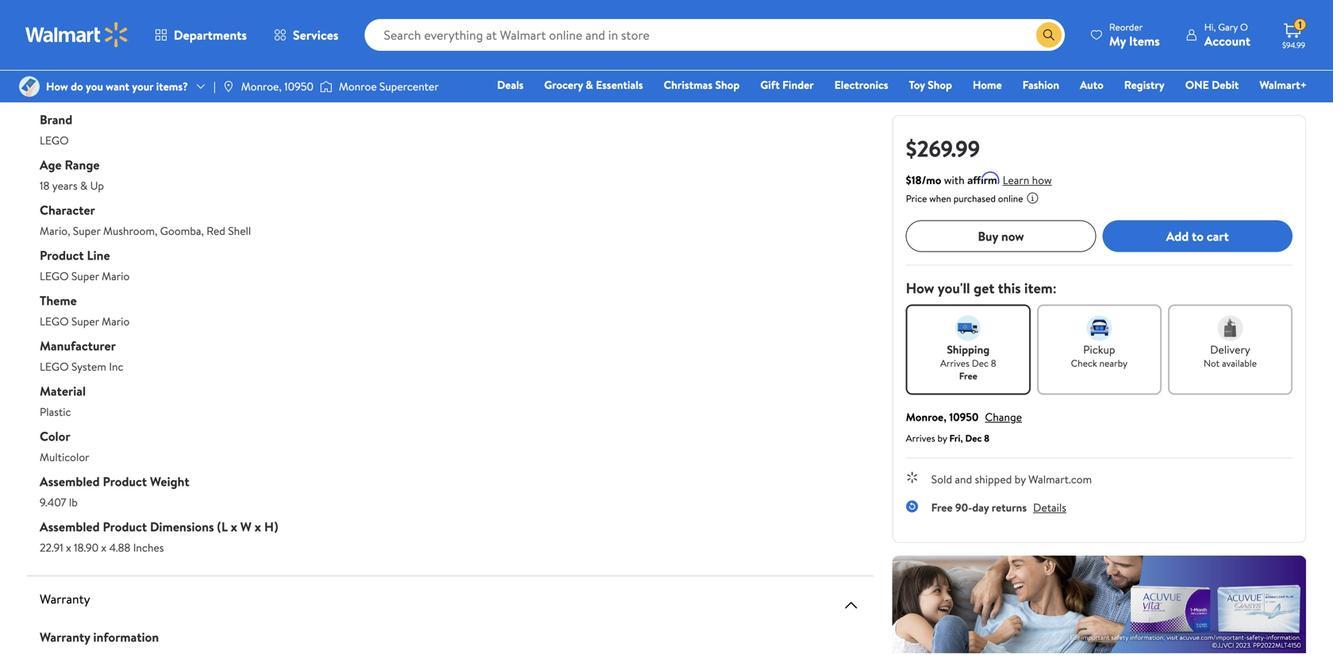 Task type: locate. For each thing, give the bounding box(es) containing it.
pickup check nearby
[[1072, 342, 1128, 370]]

walmart image
[[25, 22, 129, 48]]

2 shop from the left
[[928, 77, 953, 92]]

toy
[[909, 77, 926, 92]]

&
[[586, 77, 594, 92], [80, 178, 88, 193]]

delivery
[[1211, 342, 1251, 357]]

assembled down lb
[[40, 518, 100, 536]]

mario
[[102, 268, 130, 284], [102, 314, 130, 329]]

0 horizontal spatial free
[[932, 500, 953, 515]]

0 horizontal spatial shop
[[716, 77, 740, 92]]

one
[[1186, 77, 1210, 92]]

10950
[[284, 79, 314, 94], [950, 409, 979, 425]]

arrives inside the shipping arrives dec 8 free
[[941, 356, 970, 370]]

mario down line
[[102, 268, 130, 284]]

0 vertical spatial dec
[[972, 356, 989, 370]]

arrives left fri,
[[906, 432, 936, 445]]

walmart+ link
[[1253, 76, 1315, 93]]

fashion link
[[1016, 76, 1067, 93]]

h)
[[264, 518, 278, 536]]

free left 90-
[[932, 500, 953, 515]]

18.90
[[74, 540, 99, 555]]

dec down the intent image for shipping at the right of page
[[972, 356, 989, 370]]

0 vertical spatial 10950
[[284, 79, 314, 94]]

product up 4.88
[[103, 518, 147, 536]]

0 horizontal spatial arrives
[[906, 432, 936, 445]]

0 vertical spatial free
[[960, 369, 978, 383]]

|
[[214, 79, 216, 94]]

purchased
[[954, 192, 996, 205]]

dimensions
[[150, 518, 214, 536]]

items?
[[156, 79, 188, 94]]

0 horizontal spatial monroe,
[[241, 79, 282, 94]]

finder
[[783, 77, 814, 92]]

 image for monroe supercenter
[[320, 79, 333, 94]]

your
[[132, 79, 154, 94]]

monroe
[[339, 79, 377, 94]]

8 right shipping
[[991, 356, 997, 370]]

shop inside "link"
[[716, 77, 740, 92]]

4 lego from the top
[[40, 359, 69, 374]]

1 horizontal spatial arrives
[[941, 356, 970, 370]]

free down shipping
[[960, 369, 978, 383]]

0 horizontal spatial  image
[[222, 80, 235, 93]]

2 vertical spatial product
[[103, 518, 147, 536]]

1 vertical spatial &
[[80, 178, 88, 193]]

lego up material
[[40, 359, 69, 374]]

weight
[[150, 473, 190, 490]]

how left 'you'll'
[[906, 278, 935, 298]]

day
[[973, 500, 990, 515]]

shipping arrives dec 8 free
[[941, 342, 997, 383]]

w
[[241, 518, 252, 536]]

8 down change button
[[985, 432, 990, 445]]

dec
[[972, 356, 989, 370], [966, 432, 982, 445]]

8
[[991, 356, 997, 370], [985, 432, 990, 445]]

monroe, for monroe, 10950
[[241, 79, 282, 94]]

super down line
[[71, 268, 99, 284]]

0 horizontal spatial &
[[80, 178, 88, 193]]

0 vertical spatial arrives
[[941, 356, 970, 370]]

arrives down the intent image for shipping at the right of page
[[941, 356, 970, 370]]

returns
[[992, 500, 1027, 515]]

1 vertical spatial dec
[[966, 432, 982, 445]]

0 vertical spatial monroe,
[[241, 79, 282, 94]]

1 shop from the left
[[716, 77, 740, 92]]

0 vertical spatial mario
[[102, 268, 130, 284]]

nearby
[[1100, 356, 1128, 370]]

1 vertical spatial mario
[[102, 314, 130, 329]]

1 horizontal spatial 10950
[[950, 409, 979, 425]]

one debit
[[1186, 77, 1240, 92]]

0 vertical spatial 8
[[991, 356, 997, 370]]

auto link
[[1073, 76, 1111, 93]]

10950 inside monroe, 10950 change arrives by fri, dec 8
[[950, 409, 979, 425]]

product left weight
[[103, 473, 147, 490]]

services button
[[260, 16, 352, 54]]

warranty information
[[40, 628, 159, 646]]

1 horizontal spatial  image
[[320, 79, 333, 94]]

0 vertical spatial assembled
[[40, 473, 100, 490]]

shop for toy shop
[[928, 77, 953, 92]]

& right grocery
[[586, 77, 594, 92]]

super up manufacturer
[[71, 314, 99, 329]]

not
[[1204, 356, 1220, 370]]

registry
[[1125, 77, 1165, 92]]

1 warranty from the top
[[40, 590, 90, 608]]

Walmart Site-Wide search field
[[365, 19, 1065, 51]]

8 inside monroe, 10950 change arrives by fri, dec 8
[[985, 432, 990, 445]]

by inside monroe, 10950 change arrives by fri, dec 8
[[938, 432, 948, 445]]

monroe, right |
[[241, 79, 282, 94]]

dec right fri,
[[966, 432, 982, 445]]

lego down "brand" on the left of the page
[[40, 133, 69, 148]]

10950 up fri,
[[950, 409, 979, 425]]

item:
[[1025, 278, 1057, 298]]

arrives inside monroe, 10950 change arrives by fri, dec 8
[[906, 432, 936, 445]]

shell
[[228, 223, 251, 239]]

18
[[40, 178, 50, 193]]

2 warranty from the top
[[40, 628, 90, 646]]

shop right toy
[[928, 77, 953, 92]]

product down mario,
[[40, 247, 84, 264]]

mario up manufacturer
[[102, 314, 130, 329]]

warranty image
[[842, 596, 861, 615]]

available
[[1223, 356, 1258, 370]]

gift finder
[[761, 77, 814, 92]]

3 lego from the top
[[40, 314, 69, 329]]

x right (l
[[231, 518, 237, 536]]

1 vertical spatial by
[[1015, 472, 1026, 487]]

by left fri,
[[938, 432, 948, 445]]

0 horizontal spatial 10950
[[284, 79, 314, 94]]

& left up
[[80, 178, 88, 193]]

1 vertical spatial arrives
[[906, 432, 936, 445]]

0 horizontal spatial how
[[46, 79, 68, 94]]

reorder
[[1110, 20, 1144, 34]]

x
[[231, 518, 237, 536], [255, 518, 261, 536], [66, 540, 71, 555], [101, 540, 107, 555]]

price when purchased online
[[906, 192, 1024, 205]]

Search search field
[[365, 19, 1065, 51]]

1 horizontal spatial &
[[586, 77, 594, 92]]

how left do
[[46, 79, 68, 94]]

now
[[1002, 227, 1025, 245]]

search icon image
[[1043, 29, 1056, 41]]

1 horizontal spatial 8
[[991, 356, 997, 370]]

delivery not available
[[1204, 342, 1258, 370]]

intent image for delivery image
[[1218, 316, 1244, 341]]

x right w
[[255, 518, 261, 536]]

product
[[40, 247, 84, 264], [103, 473, 147, 490], [103, 518, 147, 536]]

2 lego from the top
[[40, 268, 69, 284]]

0 horizontal spatial by
[[938, 432, 948, 445]]

how do you want your items?
[[46, 79, 188, 94]]

collectible
[[40, 87, 92, 103]]

0 vertical spatial warranty
[[40, 590, 90, 608]]

$94.99
[[1283, 40, 1306, 50]]

warranty up warranty information
[[40, 590, 90, 608]]

monroe, inside monroe, 10950 change arrives by fri, dec 8
[[906, 409, 947, 425]]

intent image for pickup image
[[1087, 316, 1113, 341]]

departments
[[174, 26, 247, 44]]

free
[[960, 369, 978, 383], [932, 500, 953, 515]]

details button
[[1034, 500, 1067, 515]]

how
[[46, 79, 68, 94], [906, 278, 935, 298]]

fashion
[[1023, 77, 1060, 92]]

warranty left information
[[40, 628, 90, 646]]

1 vertical spatial how
[[906, 278, 935, 298]]

intent image for shipping image
[[956, 316, 982, 341]]

1 vertical spatial monroe,
[[906, 409, 947, 425]]

essentials
[[596, 77, 643, 92]]

1 vertical spatial 8
[[985, 432, 990, 445]]

super up line
[[73, 223, 101, 239]]

how for how you'll get this item:
[[906, 278, 935, 298]]

lego up theme
[[40, 268, 69, 284]]

 image left monroe
[[320, 79, 333, 94]]

do
[[71, 79, 83, 94]]

walmart+
[[1260, 77, 1308, 92]]

1 horizontal spatial by
[[1015, 472, 1026, 487]]

assembled up lb
[[40, 473, 100, 490]]

1 vertical spatial free
[[932, 500, 953, 515]]

0 horizontal spatial 8
[[985, 432, 990, 445]]

manufacturer
[[40, 337, 116, 355]]

(l
[[217, 518, 228, 536]]

0 vertical spatial product
[[40, 247, 84, 264]]

x left 4.88
[[101, 540, 107, 555]]

age
[[40, 156, 62, 173]]

shop right christmas
[[716, 77, 740, 92]]

super
[[73, 223, 101, 239], [71, 268, 99, 284], [71, 314, 99, 329]]

sold
[[932, 472, 953, 487]]

1 vertical spatial assembled
[[40, 518, 100, 536]]

1 vertical spatial super
[[71, 268, 99, 284]]

shipping
[[947, 342, 990, 357]]

add
[[1167, 227, 1189, 245]]

1
[[1299, 18, 1303, 32]]

how for how do you want your items?
[[46, 79, 68, 94]]

hi, gary o account
[[1205, 20, 1251, 50]]

deals
[[497, 77, 524, 92]]

home link
[[966, 76, 1010, 93]]

shop for christmas shop
[[716, 77, 740, 92]]

electronics link
[[828, 76, 896, 93]]

1 horizontal spatial shop
[[928, 77, 953, 92]]

$269.99
[[906, 133, 981, 164]]

0 vertical spatial by
[[938, 432, 948, 445]]

 image
[[19, 76, 40, 97]]

1 horizontal spatial how
[[906, 278, 935, 298]]

material
[[40, 382, 86, 400]]

1 horizontal spatial free
[[960, 369, 978, 383]]

 image
[[320, 79, 333, 94], [222, 80, 235, 93]]

0 vertical spatial super
[[73, 223, 101, 239]]

lego down theme
[[40, 314, 69, 329]]

0 vertical spatial &
[[586, 77, 594, 92]]

$18/mo
[[906, 172, 942, 188]]

color
[[40, 428, 70, 445]]

 image right |
[[222, 80, 235, 93]]

10950 down services 'dropdown button'
[[284, 79, 314, 94]]

to
[[1193, 227, 1204, 245]]

deals link
[[490, 76, 531, 93]]

monroe, up 'sold'
[[906, 409, 947, 425]]

0 vertical spatial how
[[46, 79, 68, 94]]

1 horizontal spatial monroe,
[[906, 409, 947, 425]]

1 vertical spatial 10950
[[950, 409, 979, 425]]

x right 22.91
[[66, 540, 71, 555]]

when
[[930, 192, 952, 205]]

1 vertical spatial warranty
[[40, 628, 90, 646]]

details
[[1034, 500, 1067, 515]]

price
[[906, 192, 928, 205]]

by right shipped
[[1015, 472, 1026, 487]]

legal information image
[[1027, 192, 1040, 204]]



Task type: describe. For each thing, give the bounding box(es) containing it.
account
[[1205, 32, 1251, 50]]

warranty for warranty
[[40, 590, 90, 608]]

10950 for monroe, 10950 change arrives by fri, dec 8
[[950, 409, 979, 425]]

free inside the shipping arrives dec 8 free
[[960, 369, 978, 383]]

character
[[40, 201, 95, 219]]

debit
[[1212, 77, 1240, 92]]

reorder my items
[[1110, 20, 1161, 50]]

one debit link
[[1179, 76, 1247, 93]]

home
[[973, 77, 1002, 92]]

christmas shop
[[664, 77, 740, 92]]

& inside features collectible brand lego age range 18 years & up character mario, super mushroom, goomba, red shell product line lego super mario theme lego super mario manufacturer lego system inc material plastic color multicolor assembled product weight 9.407 lb assembled product dimensions (l x w x h) 22.91 x 18.90 x 4.88 inches
[[80, 178, 88, 193]]

22.91
[[40, 540, 63, 555]]

learn how button
[[1003, 172, 1053, 189]]

dec inside monroe, 10950 change arrives by fri, dec 8
[[966, 432, 982, 445]]

you'll
[[938, 278, 971, 298]]

o
[[1241, 20, 1249, 34]]

years
[[52, 178, 78, 193]]

monroe, 10950 change arrives by fri, dec 8
[[906, 409, 1023, 445]]

sold and shipped by walmart.com
[[932, 472, 1093, 487]]

buy
[[978, 227, 999, 245]]

 image for monroe, 10950
[[222, 80, 235, 93]]

up
[[90, 178, 104, 193]]

you
[[86, 79, 103, 94]]

cart
[[1207, 227, 1230, 245]]

monroe supercenter
[[339, 79, 439, 94]]

buy now
[[978, 227, 1025, 245]]

range
[[65, 156, 100, 173]]

2 mario from the top
[[102, 314, 130, 329]]

90-
[[956, 500, 973, 515]]

toy shop link
[[902, 76, 960, 93]]

this
[[999, 278, 1022, 298]]

plastic
[[40, 404, 71, 420]]

items
[[1130, 32, 1161, 50]]

1 vertical spatial product
[[103, 473, 147, 490]]

hi,
[[1205, 20, 1217, 34]]

9.407
[[40, 495, 66, 510]]

gary
[[1219, 20, 1239, 34]]

dec inside the shipping arrives dec 8 free
[[972, 356, 989, 370]]

shipped
[[975, 472, 1012, 487]]

supercenter
[[380, 79, 439, 94]]

8 inside the shipping arrives dec 8 free
[[991, 356, 997, 370]]

electronics
[[835, 77, 889, 92]]

red
[[207, 223, 226, 239]]

pickup
[[1084, 342, 1116, 357]]

monroe, 10950
[[241, 79, 314, 94]]

grocery & essentials link
[[537, 76, 651, 93]]

buy now button
[[906, 220, 1097, 252]]

specifications
[[40, 34, 116, 51]]

warranty for warranty information
[[40, 628, 90, 646]]

my
[[1110, 32, 1127, 50]]

services
[[293, 26, 339, 44]]

free 90-day returns details
[[932, 500, 1067, 515]]

2 vertical spatial super
[[71, 314, 99, 329]]

grocery & essentials
[[545, 77, 643, 92]]

inches
[[133, 540, 164, 555]]

learn how
[[1003, 172, 1053, 188]]

theme
[[40, 292, 77, 309]]

check
[[1072, 356, 1098, 370]]

add to cart
[[1167, 227, 1230, 245]]

2 assembled from the top
[[40, 518, 100, 536]]

fri,
[[950, 432, 964, 445]]

with
[[945, 172, 965, 188]]

1 mario from the top
[[102, 268, 130, 284]]

10950 for monroe, 10950
[[284, 79, 314, 94]]

gift finder link
[[754, 76, 821, 93]]

want
[[106, 79, 129, 94]]

multicolor
[[40, 449, 89, 465]]

monroe, for monroe, 10950 change arrives by fri, dec 8
[[906, 409, 947, 425]]

christmas shop link
[[657, 76, 747, 93]]

mario,
[[40, 223, 70, 239]]

change button
[[986, 409, 1023, 425]]

affirm image
[[968, 171, 1000, 184]]

mushroom,
[[103, 223, 158, 239]]

departments button
[[141, 16, 260, 54]]

system
[[71, 359, 106, 374]]

gift
[[761, 77, 780, 92]]

how you'll get this item:
[[906, 278, 1057, 298]]

goomba,
[[160, 223, 204, 239]]

4.88
[[109, 540, 131, 555]]

specifications image
[[842, 39, 861, 58]]

add to cart button
[[1103, 220, 1293, 252]]

1 lego from the top
[[40, 133, 69, 148]]

walmart.com
[[1029, 472, 1093, 487]]

1 assembled from the top
[[40, 473, 100, 490]]

grocery
[[545, 77, 583, 92]]

$18/mo with
[[906, 172, 965, 188]]

inc
[[109, 359, 124, 374]]



Task type: vqa. For each thing, say whether or not it's contained in the screenshot.
Hampshire
no



